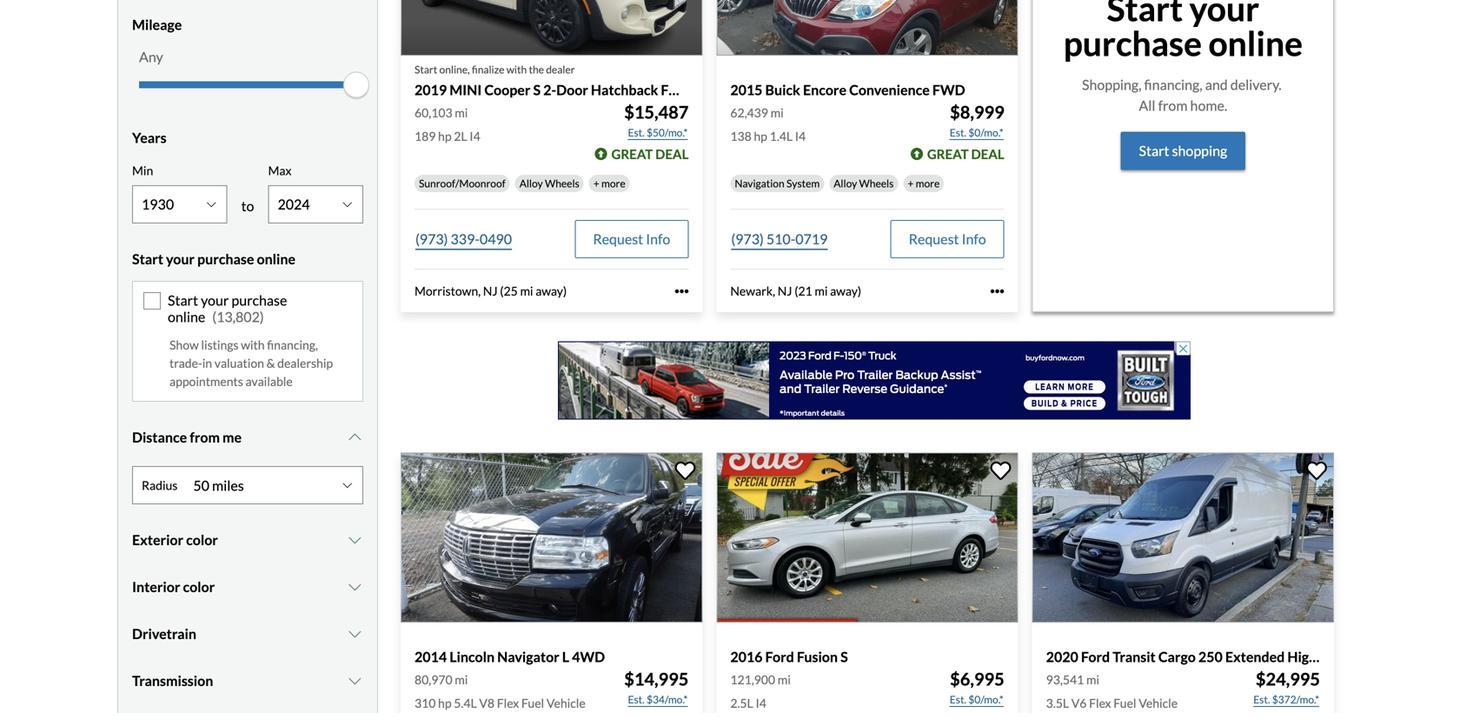 Task type: vqa. For each thing, say whether or not it's contained in the screenshot.
Best corresponding to Best for: In-town commuters with little baggage Years built: 2010-Present Price when new: $31,600
no



Task type: locate. For each thing, give the bounding box(es) containing it.
i4 right the 1.4l
[[795, 129, 806, 144]]

hp left 2l
[[438, 129, 452, 144]]

1 horizontal spatial (973)
[[732, 230, 764, 247]]

0 horizontal spatial more
[[602, 177, 626, 190]]

distance from me
[[132, 429, 242, 446]]

est. for $6,995
[[950, 693, 967, 706]]

est. inside $15,487 est. $50/mo.*
[[628, 126, 645, 139]]

burgundy 2015 buick encore convenience fwd suv / crossover front-wheel drive 6-speed automatic image
[[717, 0, 1019, 56]]

1 horizontal spatial online
[[257, 250, 296, 267]]

chevron down image inside exterior color dropdown button
[[346, 533, 363, 547]]

0 horizontal spatial great deal
[[612, 146, 689, 162]]

0 vertical spatial $0/mo.*
[[969, 126, 1004, 139]]

from
[[1159, 97, 1188, 114], [190, 429, 220, 446]]

mi up "5.4l"
[[455, 672, 468, 687]]

1 horizontal spatial great deal
[[928, 146, 1005, 162]]

start your purchase online inside dropdown button
[[132, 250, 296, 267]]

0 horizontal spatial ellipsis h image
[[675, 284, 689, 298]]

appointments
[[170, 374, 243, 389]]

start your purchase online up the listings
[[168, 292, 287, 325]]

2 horizontal spatial online
[[1209, 23, 1303, 64]]

0 vertical spatial online
[[1209, 23, 1303, 64]]

0 horizontal spatial with
[[241, 338, 265, 352]]

1 horizontal spatial more
[[916, 177, 940, 190]]

start
[[1108, 0, 1184, 29], [415, 63, 438, 76], [1140, 142, 1170, 159], [132, 250, 163, 267], [168, 292, 198, 309]]

ford right 2016
[[766, 648, 795, 665]]

purchase up shopping,
[[1064, 23, 1203, 64]]

est.
[[628, 126, 645, 139], [950, 126, 967, 139], [628, 693, 645, 706], [950, 693, 967, 706], [1254, 693, 1271, 706]]

est. down '$24,995'
[[1254, 693, 1271, 706]]

mi inside 121,900 mi 2.5l i4
[[778, 672, 791, 687]]

1 horizontal spatial i4
[[756, 696, 767, 711]]

color inside dropdown button
[[183, 578, 215, 595]]

2 vertical spatial online
[[168, 308, 205, 325]]

hp right 310
[[438, 696, 452, 711]]

1 request from the left
[[593, 230, 644, 247]]

from inside dropdown button
[[190, 429, 220, 446]]

0 vertical spatial your
[[1190, 0, 1260, 29]]

1 info from the left
[[646, 230, 671, 247]]

1 vertical spatial online
[[257, 250, 296, 267]]

request info button for (973) 339-0490
[[575, 220, 689, 258]]

2 away) from the left
[[831, 284, 862, 298]]

1 vehicle from the left
[[547, 696, 586, 711]]

alloy
[[520, 177, 543, 190], [834, 177, 858, 190]]

0 vertical spatial financing,
[[1145, 76, 1203, 93]]

vehicle down l
[[547, 696, 586, 711]]

1 vertical spatial chevron down image
[[346, 627, 363, 641]]

deal down $50/mo.*
[[656, 146, 689, 162]]

1 horizontal spatial +
[[908, 177, 914, 190]]

online inside dropdown button
[[257, 250, 296, 267]]

1 horizontal spatial fwd
[[933, 81, 966, 98]]

2 est. $0/mo.* button from the top
[[949, 691, 1005, 708]]

est. $0/mo.* button for $6,995
[[949, 691, 1005, 708]]

financing, up all
[[1145, 76, 1203, 93]]

your for financing,
[[1190, 0, 1260, 29]]

chevron down image
[[346, 431, 363, 445], [346, 533, 363, 547]]

chevron down image inside drivetrain dropdown button
[[346, 627, 363, 641]]

great down est. $50/mo.* button
[[612, 146, 653, 162]]

hp inside 60,103 mi 189 hp 2l i4
[[438, 129, 452, 144]]

fwd inside start online, finalize with the dealer 2019 mini cooper s 2-door hatchback fwd
[[661, 81, 694, 98]]

1 chevron down image from the top
[[346, 431, 363, 445]]

alloy wheels for navigation system
[[834, 177, 894, 190]]

1 vertical spatial $0/mo.*
[[969, 693, 1004, 706]]

2 info from the left
[[962, 230, 987, 247]]

0 horizontal spatial wheels
[[545, 177, 580, 190]]

0 horizontal spatial +
[[594, 177, 600, 190]]

1 alloy from the left
[[520, 177, 543, 190]]

1 horizontal spatial ford
[[1082, 648, 1111, 665]]

great for $8,999
[[928, 146, 969, 162]]

mi up 'v6'
[[1087, 672, 1100, 687]]

2 $0/mo.* from the top
[[969, 693, 1004, 706]]

your inside dropdown button
[[166, 250, 195, 267]]

morristown, nj (25 mi away)
[[415, 284, 567, 298]]

1 vertical spatial with
[[241, 338, 265, 352]]

2 + from the left
[[908, 177, 914, 190]]

1 horizontal spatial request info button
[[891, 220, 1005, 258]]

1 great from the left
[[612, 146, 653, 162]]

2 nj from the left
[[778, 284, 793, 298]]

from right all
[[1159, 97, 1188, 114]]

financing, up 'dealership'
[[267, 338, 318, 352]]

+ more for sunroof/moonroof
[[594, 177, 626, 190]]

0 horizontal spatial flex
[[497, 696, 519, 711]]

$8,999 est. $0/mo.*
[[950, 102, 1005, 139]]

$0/mo.* down $6,995 on the bottom right of page
[[969, 693, 1004, 706]]

(25
[[500, 284, 518, 298]]

pepper white 2019 mini cooper s 2-door hatchback fwd hatchback front-wheel drive automatic image
[[401, 0, 703, 56]]

online up the show
[[168, 308, 205, 325]]

shopping, financing, and delivery. all from home.
[[1083, 76, 1285, 114]]

mi inside 60,103 mi 189 hp 2l i4
[[455, 105, 468, 120]]

great down $8,999 est. $0/mo.*
[[928, 146, 969, 162]]

1 $0/mo.* from the top
[[969, 126, 1004, 139]]

1 horizontal spatial + more
[[908, 177, 940, 190]]

purchase inside the start your purchase online dropdown button
[[197, 250, 254, 267]]

est. down $8,999
[[950, 126, 967, 139]]

est. inside '$24,995 est. $372/mo.*'
[[1254, 693, 1271, 706]]

financing, inside show listings with financing, trade-in valuation & dealership appointments available
[[267, 338, 318, 352]]

0 vertical spatial start your purchase online
[[1064, 0, 1303, 64]]

any
[[139, 48, 163, 65]]

radius
[[142, 478, 178, 492]]

0 horizontal spatial deal
[[656, 146, 689, 162]]

wheels for navigation system
[[860, 177, 894, 190]]

0 horizontal spatial financing,
[[267, 338, 318, 352]]

2 deal from the left
[[972, 146, 1005, 162]]

ford for $6,995
[[766, 648, 795, 665]]

chevron down image
[[346, 580, 363, 594], [346, 627, 363, 641], [346, 674, 363, 688]]

2 ellipsis h image from the left
[[991, 284, 1005, 298]]

1 more from the left
[[602, 177, 626, 190]]

fuel right v8 at the left bottom of page
[[522, 696, 544, 711]]

more
[[602, 177, 626, 190], [916, 177, 940, 190]]

transmission button
[[132, 659, 363, 703]]

2 vertical spatial your
[[201, 292, 229, 309]]

1 wheels from the left
[[545, 177, 580, 190]]

flex
[[497, 696, 519, 711], [1090, 696, 1112, 711]]

hp for $15,487
[[438, 129, 452, 144]]

2020
[[1047, 648, 1079, 665]]

flex right v8 at the left bottom of page
[[497, 696, 519, 711]]

$50/mo.*
[[647, 126, 688, 139]]

and
[[1206, 76, 1228, 93]]

color for exterior color
[[186, 532, 218, 548]]

vehicle
[[547, 696, 586, 711], [1139, 696, 1178, 711]]

me
[[223, 429, 242, 446]]

$24,995 est. $372/mo.*
[[1254, 669, 1321, 706]]

1 + from the left
[[594, 177, 600, 190]]

2 horizontal spatial i4
[[795, 129, 806, 144]]

est. inside $6,995 est. $0/mo.*
[[950, 693, 967, 706]]

0 vertical spatial est. $0/mo.* button
[[949, 124, 1005, 141]]

hp right 138
[[754, 129, 768, 144]]

3 chevron down image from the top
[[346, 674, 363, 688]]

in
[[202, 356, 212, 371]]

your up and
[[1190, 0, 1260, 29]]

distance from me button
[[132, 416, 363, 459]]

1 horizontal spatial alloy
[[834, 177, 858, 190]]

1 horizontal spatial fuel
[[1114, 696, 1137, 711]]

0 horizontal spatial request info button
[[575, 220, 689, 258]]

i4 inside 62,439 mi 138 hp 1.4l i4
[[795, 129, 806, 144]]

1 horizontal spatial flex
[[1090, 696, 1112, 711]]

est. for $14,995
[[628, 693, 645, 706]]

est. inside $8,999 est. $0/mo.*
[[950, 126, 967, 139]]

1 chevron down image from the top
[[346, 580, 363, 594]]

1 ford from the left
[[766, 648, 795, 665]]

1 horizontal spatial alloy wheels
[[834, 177, 894, 190]]

2 + more from the left
[[908, 177, 940, 190]]

great deal down est. $50/mo.* button
[[612, 146, 689, 162]]

0 horizontal spatial away)
[[536, 284, 567, 298]]

purchase down to
[[197, 250, 254, 267]]

mi for $6,995
[[778, 672, 791, 687]]

1 flex from the left
[[497, 696, 519, 711]]

nj left (25
[[483, 284, 498, 298]]

est. $0/mo.* button down $8,999
[[949, 124, 1005, 141]]

0 horizontal spatial + more
[[594, 177, 626, 190]]

deal down $8,999 est. $0/mo.*
[[972, 146, 1005, 162]]

your up the show
[[166, 250, 195, 267]]

$0/mo.* inside $6,995 est. $0/mo.*
[[969, 693, 1004, 706]]

interior
[[132, 578, 180, 595]]

online for financing,
[[168, 308, 205, 325]]

with left the
[[507, 63, 527, 76]]

1 horizontal spatial from
[[1159, 97, 1188, 114]]

0490
[[480, 230, 512, 247]]

2 more from the left
[[916, 177, 940, 190]]

0 horizontal spatial i4
[[470, 129, 481, 144]]

mi inside 80,970 mi 310 hp 5.4l v8 flex fuel vehicle
[[455, 672, 468, 687]]

finalize
[[472, 63, 505, 76]]

0 horizontal spatial alloy wheels
[[520, 177, 580, 190]]

1 vertical spatial est. $0/mo.* button
[[949, 691, 1005, 708]]

nj
[[483, 284, 498, 298], [778, 284, 793, 298]]

2 request info button from the left
[[891, 220, 1005, 258]]

alloy for navigation system
[[834, 177, 858, 190]]

valuation
[[215, 356, 264, 371]]

(973) for (973) 339-0490
[[416, 230, 448, 247]]

1 horizontal spatial request info
[[909, 230, 987, 247]]

2 horizontal spatial your
[[1190, 0, 1260, 29]]

fuel
[[522, 696, 544, 711], [1114, 696, 1137, 711]]

1 horizontal spatial financing,
[[1145, 76, 1203, 93]]

2 great deal from the left
[[928, 146, 1005, 162]]

chevron down image inside distance from me dropdown button
[[346, 431, 363, 445]]

0 vertical spatial with
[[507, 63, 527, 76]]

mi down buick
[[771, 105, 784, 120]]

chevron down image inside interior color dropdown button
[[346, 580, 363, 594]]

est. down $6,995 on the bottom right of page
[[950, 693, 967, 706]]

s left 2-
[[533, 81, 541, 98]]

0 horizontal spatial vehicle
[[547, 696, 586, 711]]

+
[[594, 177, 600, 190], [908, 177, 914, 190]]

ellipsis h image for morristown, nj (25 mi away)
[[675, 284, 689, 298]]

roof
[[1320, 648, 1350, 665]]

mi inside 62,439 mi 138 hp 1.4l i4
[[771, 105, 784, 120]]

2 wheels from the left
[[860, 177, 894, 190]]

online up (13,802) in the top left of the page
[[257, 250, 296, 267]]

1 horizontal spatial with
[[507, 63, 527, 76]]

from left me
[[190, 429, 220, 446]]

$6,995
[[951, 669, 1005, 690]]

1 great deal from the left
[[612, 146, 689, 162]]

ford
[[766, 648, 795, 665], [1082, 648, 1111, 665]]

0 horizontal spatial request
[[593, 230, 644, 247]]

exterior color button
[[132, 518, 363, 562]]

+ for sunroof/moonroof
[[594, 177, 600, 190]]

s right fusion
[[841, 648, 848, 665]]

0 vertical spatial chevron down image
[[346, 431, 363, 445]]

transit
[[1113, 648, 1156, 665]]

0 vertical spatial chevron down image
[[346, 580, 363, 594]]

0 vertical spatial purchase
[[1064, 23, 1203, 64]]

cooper
[[485, 81, 531, 98]]

1 horizontal spatial great
[[928, 146, 969, 162]]

vehicle down cargo
[[1139, 696, 1178, 711]]

away)
[[536, 284, 567, 298], [831, 284, 862, 298]]

great deal for $8,999
[[928, 146, 1005, 162]]

with up valuation
[[241, 338, 265, 352]]

0 horizontal spatial ford
[[766, 648, 795, 665]]

est. inside $14,995 est. $34/mo.*
[[628, 693, 645, 706]]

start your purchase online for listings
[[168, 292, 287, 325]]

info
[[646, 230, 671, 247], [962, 230, 987, 247]]

2 alloy from the left
[[834, 177, 858, 190]]

0 horizontal spatial your
[[166, 250, 195, 267]]

1 horizontal spatial info
[[962, 230, 987, 247]]

60,103
[[415, 105, 453, 120]]

0 horizontal spatial from
[[190, 429, 220, 446]]

$0/mo.* down $8,999
[[969, 126, 1004, 139]]

1 horizontal spatial nj
[[778, 284, 793, 298]]

2 ford from the left
[[1082, 648, 1111, 665]]

1 vertical spatial purchase
[[197, 250, 254, 267]]

start your purchase online up (13,802) in the top left of the page
[[132, 250, 296, 267]]

black 2014 lincoln navigator l 4wd suv / crossover four-wheel drive 6-speed automatic image
[[401, 453, 703, 623]]

est. down $15,487
[[628, 126, 645, 139]]

1 deal from the left
[[656, 146, 689, 162]]

i4 inside 60,103 mi 189 hp 2l i4
[[470, 129, 481, 144]]

2 alloy wheels from the left
[[834, 177, 894, 190]]

i4 right 2.5l
[[756, 696, 767, 711]]

1 request info button from the left
[[575, 220, 689, 258]]

convenience
[[850, 81, 930, 98]]

1 request info from the left
[[593, 230, 671, 247]]

1 nj from the left
[[483, 284, 498, 298]]

alloy for sunroof/moonroof
[[520, 177, 543, 190]]

fuel right 'v6'
[[1114, 696, 1137, 711]]

1 horizontal spatial away)
[[831, 284, 862, 298]]

0 horizontal spatial info
[[646, 230, 671, 247]]

2 fuel from the left
[[1114, 696, 1137, 711]]

1 fwd from the left
[[661, 81, 694, 98]]

i4 right 2l
[[470, 129, 481, 144]]

2 fwd from the left
[[933, 81, 966, 98]]

$0/mo.* for $8,999
[[969, 126, 1004, 139]]

0 horizontal spatial (973)
[[416, 230, 448, 247]]

from inside shopping, financing, and delivery. all from home.
[[1159, 97, 1188, 114]]

est. $34/mo.* button
[[627, 691, 689, 708]]

2.5l
[[731, 696, 754, 711]]

1 vertical spatial your
[[166, 250, 195, 267]]

online up delivery.
[[1209, 23, 1303, 64]]

mi down 2016 ford fusion s
[[778, 672, 791, 687]]

1 alloy wheels from the left
[[520, 177, 580, 190]]

alloy right system
[[834, 177, 858, 190]]

0 horizontal spatial fuel
[[522, 696, 544, 711]]

flex right 'v6'
[[1090, 696, 1112, 711]]

advertisement region
[[558, 341, 1191, 420]]

2 chevron down image from the top
[[346, 627, 363, 641]]

1 fuel from the left
[[522, 696, 544, 711]]

color inside dropdown button
[[186, 532, 218, 548]]

financing,
[[1145, 76, 1203, 93], [267, 338, 318, 352]]

hp inside 62,439 mi 138 hp 1.4l i4
[[754, 129, 768, 144]]

shopping
[[1173, 142, 1228, 159]]

138
[[731, 129, 752, 144]]

0 horizontal spatial great
[[612, 146, 653, 162]]

0 horizontal spatial s
[[533, 81, 541, 98]]

ellipsis h image for newark, nj (21 mi away)
[[991, 284, 1005, 298]]

1 + more from the left
[[594, 177, 626, 190]]

2 vehicle from the left
[[1139, 696, 1178, 711]]

2019
[[415, 81, 447, 98]]

2-
[[544, 81, 557, 98]]

color for interior color
[[183, 578, 215, 595]]

color right exterior
[[186, 532, 218, 548]]

2 vertical spatial purchase
[[232, 292, 287, 309]]

purchase down the start your purchase online dropdown button
[[232, 292, 287, 309]]

color right "interior"
[[183, 578, 215, 595]]

away) right (21
[[831, 284, 862, 298]]

510-
[[767, 230, 796, 247]]

with inside show listings with financing, trade-in valuation & dealership appointments available
[[241, 338, 265, 352]]

(973) left 510-
[[732, 230, 764, 247]]

1 (973) from the left
[[416, 230, 448, 247]]

1 vertical spatial color
[[183, 578, 215, 595]]

1 horizontal spatial wheels
[[860, 177, 894, 190]]

ford right 2020
[[1082, 648, 1111, 665]]

ellipsis h image
[[675, 284, 689, 298], [991, 284, 1005, 298]]

0 vertical spatial color
[[186, 532, 218, 548]]

est. $0/mo.* button for $8,999
[[949, 124, 1005, 141]]

1 vertical spatial from
[[190, 429, 220, 446]]

1 horizontal spatial request
[[909, 230, 960, 247]]

121,900
[[731, 672, 776, 687]]

start your purchase online up and
[[1064, 0, 1303, 64]]

nj left (21
[[778, 284, 793, 298]]

purchase
[[1064, 23, 1203, 64], [197, 250, 254, 267], [232, 292, 287, 309]]

more for navigation system
[[916, 177, 940, 190]]

color
[[186, 532, 218, 548], [183, 578, 215, 595]]

away) for newark, nj (21 mi away)
[[831, 284, 862, 298]]

your up the listings
[[201, 292, 229, 309]]

newark,
[[731, 284, 776, 298]]

great for $15,487
[[612, 146, 653, 162]]

alloy right "sunroof/moonroof"
[[520, 177, 543, 190]]

(973) 510-0719 button
[[731, 220, 829, 258]]

fwd up $8,999
[[933, 81, 966, 98]]

0 horizontal spatial online
[[168, 308, 205, 325]]

mi inside 93,541 mi 3.5l v6 flex fuel vehicle
[[1087, 672, 1100, 687]]

1 ellipsis h image from the left
[[675, 284, 689, 298]]

2 vertical spatial chevron down image
[[346, 674, 363, 688]]

hp inside 80,970 mi 310 hp 5.4l v8 flex fuel vehicle
[[438, 696, 452, 711]]

1 vertical spatial chevron down image
[[346, 533, 363, 547]]

$6,995 est. $0/mo.*
[[950, 669, 1005, 706]]

with inside start online, finalize with the dealer 2019 mini cooper s 2-door hatchback fwd
[[507, 63, 527, 76]]

1 horizontal spatial vehicle
[[1139, 696, 1178, 711]]

0 vertical spatial s
[[533, 81, 541, 98]]

2 request info from the left
[[909, 230, 987, 247]]

financing, inside shopping, financing, and delivery. all from home.
[[1145, 76, 1203, 93]]

1 horizontal spatial ellipsis h image
[[991, 284, 1005, 298]]

great
[[612, 146, 653, 162], [928, 146, 969, 162]]

great deal
[[612, 146, 689, 162], [928, 146, 1005, 162]]

1 vertical spatial financing,
[[267, 338, 318, 352]]

hp
[[438, 129, 452, 144], [754, 129, 768, 144], [438, 696, 452, 711]]

online
[[1209, 23, 1303, 64], [257, 250, 296, 267], [168, 308, 205, 325]]

navigator
[[498, 648, 560, 665]]

$0/mo.* inside $8,999 est. $0/mo.*
[[969, 126, 1004, 139]]

1 away) from the left
[[536, 284, 567, 298]]

door
[[557, 81, 589, 98]]

deal
[[656, 146, 689, 162], [972, 146, 1005, 162]]

1 horizontal spatial your
[[201, 292, 229, 309]]

1 vertical spatial start your purchase online
[[132, 250, 296, 267]]

request info for 0719
[[909, 230, 987, 247]]

2 request from the left
[[909, 230, 960, 247]]

fuel inside 80,970 mi 310 hp 5.4l v8 flex fuel vehicle
[[522, 696, 544, 711]]

0 horizontal spatial alloy
[[520, 177, 543, 190]]

$14,995
[[625, 669, 689, 690]]

with
[[507, 63, 527, 76], [241, 338, 265, 352]]

0 horizontal spatial request info
[[593, 230, 671, 247]]

250
[[1199, 648, 1223, 665]]

est. down '$14,995'
[[628, 693, 645, 706]]

0 horizontal spatial nj
[[483, 284, 498, 298]]

nj for (25 mi away)
[[483, 284, 498, 298]]

request info button
[[575, 220, 689, 258], [891, 220, 1005, 258]]

2 (973) from the left
[[732, 230, 764, 247]]

1 est. $0/mo.* button from the top
[[949, 124, 1005, 141]]

away) right (25
[[536, 284, 567, 298]]

2 great from the left
[[928, 146, 969, 162]]

2 chevron down image from the top
[[346, 533, 363, 547]]

alloy wheels
[[520, 177, 580, 190], [834, 177, 894, 190]]

0 vertical spatial from
[[1159, 97, 1188, 114]]

1 vertical spatial s
[[841, 648, 848, 665]]

great deal down $8,999 est. $0/mo.*
[[928, 146, 1005, 162]]

est. $0/mo.* button down $6,995 on the bottom right of page
[[949, 691, 1005, 708]]

ford for $24,995
[[1082, 648, 1111, 665]]

1 horizontal spatial deal
[[972, 146, 1005, 162]]

mi down "mini"
[[455, 105, 468, 120]]

chevron down image inside transmission "dropdown button"
[[346, 674, 363, 688]]

(973) left 339-
[[416, 230, 448, 247]]

(973) 510-0719
[[732, 230, 828, 247]]

2 flex from the left
[[1090, 696, 1112, 711]]

2 vertical spatial start your purchase online
[[168, 292, 287, 325]]

fwd up $15,487
[[661, 81, 694, 98]]

0 horizontal spatial fwd
[[661, 81, 694, 98]]

show
[[170, 338, 199, 352]]



Task type: describe. For each thing, give the bounding box(es) containing it.
all
[[1140, 97, 1156, 114]]

2020 ford transit cargo 250 extended high roof lwb rwd
[[1047, 648, 1419, 665]]

request for 0490
[[593, 230, 644, 247]]

est. for $24,995
[[1254, 693, 1271, 706]]

$34/mo.*
[[647, 693, 688, 706]]

shopping,
[[1083, 76, 1142, 93]]

fusion
[[797, 648, 838, 665]]

chevron down image for exterior color
[[346, 533, 363, 547]]

310
[[415, 696, 436, 711]]

extended
[[1226, 648, 1285, 665]]

$15,487
[[625, 102, 689, 123]]

start inside dropdown button
[[132, 250, 163, 267]]

i4 for $8,999
[[795, 129, 806, 144]]

start your purchase online for financing,
[[1064, 0, 1303, 64]]

purchase for listings
[[232, 292, 287, 309]]

lincoln
[[450, 648, 495, 665]]

info for (973) 510-0719
[[962, 230, 987, 247]]

flex inside 80,970 mi 310 hp 5.4l v8 flex fuel vehicle
[[497, 696, 519, 711]]

l
[[562, 648, 570, 665]]

years button
[[132, 116, 363, 160]]

mi right (21
[[815, 284, 828, 298]]

flex inside 93,541 mi 3.5l v6 flex fuel vehicle
[[1090, 696, 1112, 711]]

121,900 mi 2.5l i4
[[731, 672, 791, 711]]

request info for 0490
[[593, 230, 671, 247]]

min
[[132, 163, 153, 178]]

est. for $15,487
[[628, 126, 645, 139]]

deal for $8,999
[[972, 146, 1005, 162]]

(973) 339-0490
[[416, 230, 512, 247]]

$24,995
[[1256, 669, 1321, 690]]

i4 for $15,487
[[470, 129, 481, 144]]

deal for $15,487
[[656, 146, 689, 162]]

distance
[[132, 429, 187, 446]]

60,103 mi 189 hp 2l i4
[[415, 105, 481, 144]]

wheels for sunroof/moonroof
[[545, 177, 580, 190]]

request for 0719
[[909, 230, 960, 247]]

93,541 mi 3.5l v6 flex fuel vehicle
[[1047, 672, 1178, 711]]

start shopping
[[1140, 142, 1228, 159]]

alloy wheels for sunroof/moonroof
[[520, 177, 580, 190]]

home.
[[1191, 97, 1228, 114]]

93,541
[[1047, 672, 1085, 687]]

fuel inside 93,541 mi 3.5l v6 flex fuel vehicle
[[1114, 696, 1137, 711]]

drivetrain button
[[132, 612, 363, 656]]

est. for $8,999
[[950, 126, 967, 139]]

more for sunroof/moonroof
[[602, 177, 626, 190]]

mi for $24,995
[[1087, 672, 1100, 687]]

4wd
[[572, 648, 605, 665]]

to
[[241, 197, 254, 214]]

delivery.
[[1231, 76, 1282, 93]]

hp for $8,999
[[754, 129, 768, 144]]

5.4l
[[454, 696, 477, 711]]

339-
[[451, 230, 480, 247]]

2016
[[731, 648, 763, 665]]

hatchback
[[591, 81, 659, 98]]

online,
[[440, 63, 470, 76]]

(973) 339-0490 button
[[415, 220, 513, 258]]

+ for navigation system
[[908, 177, 914, 190]]

dealership
[[278, 356, 333, 371]]

v6
[[1072, 696, 1087, 711]]

$14,995 est. $34/mo.*
[[625, 669, 689, 706]]

start inside "button"
[[1140, 142, 1170, 159]]

+ more for navigation system
[[908, 177, 940, 190]]

80,970 mi 310 hp 5.4l v8 flex fuel vehicle
[[415, 672, 586, 711]]

mileage button
[[132, 3, 363, 47]]

start shopping button
[[1121, 132, 1246, 170]]

i4 inside 121,900 mi 2.5l i4
[[756, 696, 767, 711]]

(973) for (973) 510-0719
[[732, 230, 764, 247]]

&
[[267, 356, 275, 371]]

oxford white 2020 ford transit cargo 250 extended high roof lwb rwd van rear-wheel drive automatic image
[[1033, 453, 1335, 623]]

mi for $8,999
[[771, 105, 784, 120]]

show listings with financing, trade-in valuation & dealership appointments available
[[170, 338, 333, 389]]

online for delivery.
[[1209, 23, 1303, 64]]

3.5l
[[1047, 696, 1070, 711]]

interior color
[[132, 578, 215, 595]]

navigation system
[[735, 177, 820, 190]]

system
[[787, 177, 820, 190]]

request info button for (973) 510-0719
[[891, 220, 1005, 258]]

cargo
[[1159, 648, 1196, 665]]

great deal for $15,487
[[612, 146, 689, 162]]

morristown,
[[415, 284, 481, 298]]

purchase for financing,
[[1064, 23, 1203, 64]]

chevron down image for interior color
[[346, 580, 363, 594]]

newark, nj (21 mi away)
[[731, 284, 862, 298]]

2015 buick encore convenience fwd
[[731, 81, 966, 98]]

$15,487 est. $50/mo.*
[[625, 102, 689, 139]]

chevron down image for drivetrain
[[346, 627, 363, 641]]

transmission
[[132, 672, 213, 689]]

s inside start online, finalize with the dealer 2019 mini cooper s 2-door hatchback fwd
[[533, 81, 541, 98]]

2015
[[731, 81, 763, 98]]

interior color button
[[132, 565, 363, 609]]

years
[[132, 129, 167, 146]]

2014
[[415, 648, 447, 665]]

est. $50/mo.* button
[[627, 124, 689, 141]]

2016 ford fusion s
[[731, 648, 848, 665]]

2014 lincoln navigator l 4wd
[[415, 648, 605, 665]]

nj for (21 mi away)
[[778, 284, 793, 298]]

lwb
[[1353, 648, 1382, 665]]

drivetrain
[[132, 625, 196, 642]]

1.4l
[[770, 129, 793, 144]]

navigation
[[735, 177, 785, 190]]

info for (973) 339-0490
[[646, 230, 671, 247]]

available
[[246, 374, 293, 389]]

(13,802)
[[212, 308, 264, 325]]

v8
[[479, 696, 495, 711]]

mi right (25
[[520, 284, 534, 298]]

1 horizontal spatial s
[[841, 648, 848, 665]]

high
[[1288, 648, 1318, 665]]

vehicle inside 80,970 mi 310 hp 5.4l v8 flex fuel vehicle
[[547, 696, 586, 711]]

start inside start online, finalize with the dealer 2019 mini cooper s 2-door hatchback fwd
[[415, 63, 438, 76]]

mini
[[450, 81, 482, 98]]

(21
[[795, 284, 813, 298]]

the
[[529, 63, 544, 76]]

silver 2016 ford fusion s sedan front-wheel drive 6-speed automatic image
[[717, 453, 1019, 623]]

62,439 mi 138 hp 1.4l i4
[[731, 105, 806, 144]]

listings
[[201, 338, 239, 352]]

0719
[[796, 230, 828, 247]]

vehicle inside 93,541 mi 3.5l v6 flex fuel vehicle
[[1139, 696, 1178, 711]]

dealer
[[546, 63, 575, 76]]

your for listings
[[201, 292, 229, 309]]

mi for $14,995
[[455, 672, 468, 687]]

chevron down image for transmission
[[346, 674, 363, 688]]

80,970
[[415, 672, 453, 687]]

chevron down image for distance from me
[[346, 431, 363, 445]]

$0/mo.* for $6,995
[[969, 693, 1004, 706]]

mi for $15,487
[[455, 105, 468, 120]]

max
[[268, 163, 292, 178]]

away) for morristown, nj (25 mi away)
[[536, 284, 567, 298]]

2l
[[454, 129, 467, 144]]



